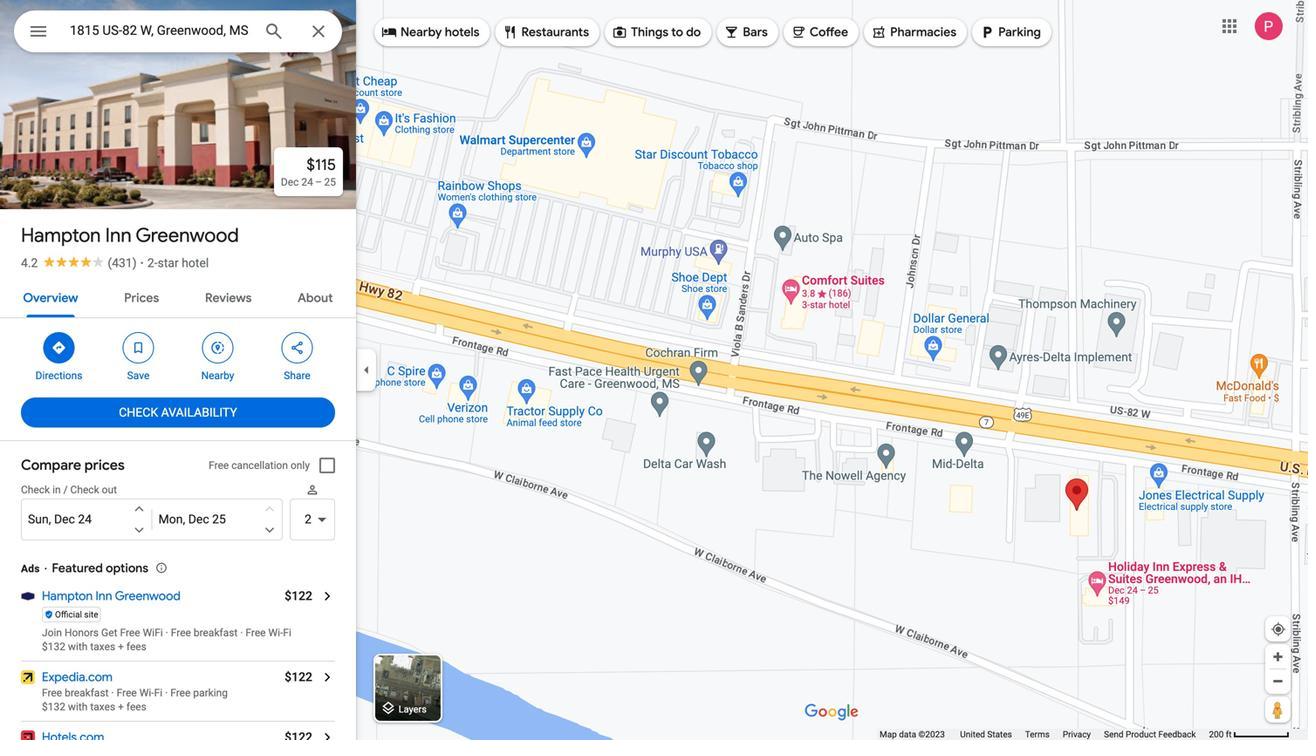 Task type: describe. For each thing, give the bounding box(es) containing it.
1 vertical spatial hampton
[[42, 589, 93, 605]]

wifi
[[143, 627, 163, 640]]

send product feedback
[[1104, 730, 1196, 741]]

terms button
[[1025, 730, 1050, 741]]

zoom in image
[[1272, 651, 1285, 664]]

/
[[63, 484, 68, 497]]

sunday, december 24 to monday, december 25 group
[[21, 499, 283, 541]]


[[871, 23, 887, 42]]

 restaurants
[[502, 23, 589, 42]]

24
[[78, 513, 92, 527]]

200
[[1209, 730, 1224, 741]]

cancellation
[[231, 460, 288, 472]]

guests group
[[290, 483, 335, 541]]

0 vertical spatial inn
[[105, 223, 132, 248]]

zoom out image
[[1272, 675, 1285, 689]]

2 button
[[290, 499, 335, 541]]

 coffee
[[791, 23, 848, 42]]

parking
[[998, 24, 1041, 40]]

wi- inside join honors get free wifi · free breakfast · free wi-fi $132 with taxes + fees
[[268, 627, 283, 640]]

$132 inside free breakfast · free wi-fi · free parking $132 with taxes + fees
[[42, 702, 65, 714]]


[[502, 23, 518, 42]]

join
[[42, 627, 62, 640]]

dec for sun,
[[54, 513, 75, 527]]

1 vertical spatial hampton inn greenwood
[[42, 589, 181, 605]]


[[210, 339, 226, 358]]


[[28, 19, 49, 44]]

directions
[[35, 370, 82, 382]]

1 vertical spatial inn
[[96, 589, 112, 605]]

featured options
[[52, 561, 148, 577]]

 parking
[[979, 23, 1041, 42]]

breakfast inside join honors get free wifi · free breakfast · free wi-fi $132 with taxes + fees
[[194, 627, 238, 640]]

nearby inside actions for hampton inn greenwood "region"
[[201, 370, 234, 382]]

out
[[102, 484, 117, 497]]

set check in one day later image
[[131, 523, 147, 538]]

expedia.com
[[42, 670, 113, 686]]

honors
[[65, 627, 99, 640]]

mon, dec 25
[[158, 513, 226, 527]]

hampton inn greenwood main content
[[0, 0, 356, 741]]

do
[[686, 24, 701, 40]]

0 vertical spatial hampton
[[21, 223, 101, 248]]

 bars
[[724, 23, 768, 42]]

send product feedback button
[[1104, 730, 1196, 741]]

2 check from the left
[[70, 484, 99, 497]]

breakfast inside free breakfast · free wi-fi · free parking $132 with taxes + fees
[[65, 688, 109, 700]]


[[612, 23, 628, 42]]

0 vertical spatial greenwood
[[136, 223, 239, 248]]

terms
[[1025, 730, 1050, 741]]

product
[[1126, 730, 1156, 741]]

check availability link
[[21, 392, 335, 434]]

check in / check out
[[21, 484, 117, 497]]

united
[[960, 730, 985, 741]]

 nearby hotels
[[381, 23, 480, 42]]

photo of hampton inn greenwood image
[[0, 0, 356, 223]]

google maps element
[[0, 0, 1308, 741]]

save
[[127, 370, 150, 382]]

$115
[[307, 155, 336, 175]]

fees inside join honors get free wifi · free breakfast · free wi-fi $132 with taxes + fees
[[126, 641, 146, 654]]

free cancellation only
[[209, 460, 310, 472]]

free breakfast · free wi-fi · free parking $132 with taxes + fees
[[42, 688, 228, 714]]


[[979, 23, 995, 42]]

2-
[[147, 256, 158, 271]]

collapse side panel image
[[357, 361, 376, 380]]

availability
[[161, 406, 237, 420]]

fees inside free breakfast · free wi-fi · free parking $132 with taxes + fees
[[126, 702, 146, 714]]

about
[[298, 291, 333, 306]]

wi- inside free breakfast · free wi-fi · free parking $132 with taxes + fees
[[139, 688, 154, 700]]

4.2
[[21, 256, 38, 271]]

dec for $115
[[281, 176, 299, 189]]

check
[[119, 406, 158, 420]]

google account: payton hansen  
(payton.hansen@adept.ai) image
[[1255, 12, 1283, 40]]

1 vertical spatial greenwood
[[115, 589, 181, 605]]

feedback
[[1159, 730, 1196, 741]]

set check in one day earlier image
[[131, 502, 147, 518]]

in
[[52, 484, 61, 497]]

©2023
[[919, 730, 945, 741]]

prices
[[124, 291, 159, 306]]

sun, dec 24
[[28, 513, 92, 527]]

200 ft button
[[1209, 730, 1290, 741]]

show street view coverage image
[[1265, 697, 1291, 723]]

reviews button
[[191, 276, 266, 318]]


[[130, 339, 146, 358]]

337
[[45, 173, 68, 189]]

 things to do
[[612, 23, 701, 42]]

site
[[84, 610, 98, 621]]

dec for mon,
[[188, 513, 209, 527]]

ads
[[21, 563, 40, 576]]

restaurants
[[521, 24, 589, 40]]

united states button
[[960, 730, 1012, 741]]

get
[[101, 627, 117, 640]]

ft
[[1226, 730, 1232, 741]]

map
[[880, 730, 897, 741]]



Task type: locate. For each thing, give the bounding box(es) containing it.
send
[[1104, 730, 1124, 741]]

hampton up 4.2 stars image
[[21, 223, 101, 248]]

1 horizontal spatial check
[[70, 484, 99, 497]]

0 horizontal spatial fi
[[154, 688, 162, 700]]

set check out one day later image
[[262, 523, 278, 538]]

taxes inside join honors get free wifi · free breakfast · free wi-fi $132 with taxes + fees
[[90, 641, 115, 654]]

taxes inside free breakfast · free wi-fi · free parking $132 with taxes + fees
[[90, 702, 115, 714]]

tab list containing overview
[[0, 276, 356, 318]]

footer
[[880, 730, 1209, 741]]

actions for hampton inn greenwood region
[[0, 319, 356, 392]]

with down expedia.com
[[68, 702, 88, 714]]

1 horizontal spatial wi-
[[268, 627, 283, 640]]

inn
[[105, 223, 132, 248], [96, 589, 112, 605]]

pharmacies
[[890, 24, 957, 40]]

1 horizontal spatial breakfast
[[194, 627, 238, 640]]

free
[[209, 460, 229, 472], [120, 627, 140, 640], [171, 627, 191, 640], [246, 627, 266, 640], [42, 688, 62, 700], [117, 688, 137, 700], [170, 688, 191, 700]]

1 fees from the top
[[126, 641, 146, 654]]

more information about these ads image
[[155, 562, 168, 575]]

footer inside google maps "element"
[[880, 730, 1209, 741]]

star
[[158, 256, 179, 271]]

with
[[68, 641, 88, 654], [68, 702, 88, 714]]

1 vertical spatial taxes
[[90, 702, 115, 714]]

check left in
[[21, 484, 50, 497]]

$122 for hampton inn greenwood
[[285, 590, 312, 604]]

None field
[[70, 20, 250, 41]]

privacy button
[[1063, 730, 1091, 741]]

bars
[[743, 24, 768, 40]]

mon,
[[158, 513, 185, 527]]

overview button
[[9, 276, 92, 318]]

reviews
[[205, 291, 252, 306]]

1 $132 from the top
[[42, 641, 65, 654]]

$132 down join
[[42, 641, 65, 654]]

431 reviews element
[[108, 256, 137, 271]]


[[51, 339, 67, 358]]

hotels
[[445, 24, 480, 40]]

share
[[284, 370, 311, 382]]

about button
[[284, 276, 347, 318]]

1 with from the top
[[68, 641, 88, 654]]

fi inside join honors get free wifi · free breakfast · free wi-fi $132 with taxes + fees
[[283, 627, 291, 640]]

taxes
[[90, 641, 115, 654], [90, 702, 115, 714]]

1 vertical spatial wi-
[[139, 688, 154, 700]]

2 fees from the top
[[126, 702, 146, 714]]

compare prices
[[21, 457, 125, 475]]

2 horizontal spatial dec
[[281, 176, 299, 189]]

0 vertical spatial $132
[[42, 641, 65, 654]]

hampton up official
[[42, 589, 93, 605]]

options
[[106, 561, 148, 577]]

dec left "24"
[[54, 513, 75, 527]]

0 horizontal spatial wi-
[[139, 688, 154, 700]]

0 vertical spatial taxes
[[90, 641, 115, 654]]

none field inside 1815 us-82 w, greenwood, ms 38930 field
[[70, 20, 250, 41]]

1 vertical spatial fees
[[126, 702, 146, 714]]

taxes down expedia.com
[[90, 702, 115, 714]]

0 vertical spatial wi-
[[268, 627, 283, 640]]

privacy
[[1063, 730, 1091, 741]]

inn up site
[[96, 589, 112, 605]]

337 photos
[[45, 173, 115, 189]]

1 vertical spatial fi
[[154, 688, 162, 700]]

1 vertical spatial +
[[118, 702, 124, 714]]

check right /
[[70, 484, 99, 497]]

layers
[[399, 705, 427, 716]]

4.2 stars image
[[38, 256, 108, 267]]

1 vertical spatial $132
[[42, 702, 65, 714]]

2 taxes from the top
[[90, 702, 115, 714]]

photos
[[71, 173, 115, 189]]

2 $132 from the top
[[42, 702, 65, 714]]

2
[[305, 513, 312, 527]]

set check out one day earlier image
[[262, 502, 278, 518]]

 search field
[[14, 10, 342, 56]]

2 with from the top
[[68, 702, 88, 714]]

0 vertical spatial breakfast
[[194, 627, 238, 640]]

things
[[631, 24, 669, 40]]

+ inside free breakfast · free wi-fi · free parking $132 with taxes + fees
[[118, 702, 124, 714]]

official site
[[55, 610, 98, 621]]


[[791, 23, 806, 42]]

overview
[[23, 291, 78, 306]]

breakfast up parking
[[194, 627, 238, 640]]

1 + from the top
[[118, 641, 124, 654]]

$122 for expedia.com
[[285, 671, 312, 685]]

nearby right ''
[[401, 24, 442, 40]]

200 ft
[[1209, 730, 1232, 741]]

dec left 25
[[188, 513, 209, 527]]

0 horizontal spatial breakfast
[[65, 688, 109, 700]]

·
[[140, 256, 144, 271], [166, 627, 168, 640], [240, 627, 243, 640], [111, 688, 114, 700], [165, 688, 168, 700]]

0 horizontal spatial check
[[21, 484, 50, 497]]

$132 inside join honors get free wifi · free breakfast · free wi-fi $132 with taxes + fees
[[42, 641, 65, 654]]

nearby inside  nearby hotels
[[401, 24, 442, 40]]

show your location image
[[1271, 622, 1286, 638]]

1 vertical spatial with
[[68, 702, 88, 714]]

1 vertical spatial nearby
[[201, 370, 234, 382]]

1815 US-82 W, Greenwood, MS 38930 field
[[14, 10, 342, 52]]

greenwood
[[136, 223, 239, 248], [115, 589, 181, 605]]

data
[[899, 730, 916, 741]]

0 vertical spatial $122
[[285, 590, 312, 604]]

1 taxes from the top
[[90, 641, 115, 654]]

hampton inn greenwood up the 431 reviews element
[[21, 223, 239, 248]]

greenwood up hotel
[[136, 223, 239, 248]]

check in / check out group
[[21, 483, 283, 541]]


[[289, 339, 305, 358]]

map data ©2023
[[880, 730, 947, 741]]

0 vertical spatial +
[[118, 641, 124, 654]]

$115 dec 24 – 25
[[281, 155, 336, 189]]

with inside join honors get free wifi · free breakfast · free wi-fi $132 with taxes + fees
[[68, 641, 88, 654]]

fees down join honors get free wifi · free breakfast · free wi-fi $132 with taxes + fees
[[126, 702, 146, 714]]

compare
[[21, 457, 81, 475]]


[[724, 23, 739, 42]]

prices button
[[110, 276, 173, 318]]

· 2-star hotel
[[140, 256, 209, 271]]

nearby down  at the left
[[201, 370, 234, 382]]

+ inside join honors get free wifi · free breakfast · free wi-fi $132 with taxes + fees
[[118, 641, 124, 654]]

breakfast down expedia.com
[[65, 688, 109, 700]]

sun,
[[28, 513, 51, 527]]

check availability
[[119, 406, 237, 420]]

 button
[[14, 10, 63, 56]]

1 horizontal spatial dec
[[188, 513, 209, 527]]

fees
[[126, 641, 146, 654], [126, 702, 146, 714]]

(431)
[[108, 256, 137, 271]]

 pharmacies
[[871, 23, 957, 42]]

2 + from the top
[[118, 702, 124, 714]]

tab list
[[0, 276, 356, 318]]

1 $122 from the top
[[285, 590, 312, 604]]

0 vertical spatial nearby
[[401, 24, 442, 40]]


[[381, 23, 397, 42]]

dec inside $115 dec 24 – 25
[[281, 176, 299, 189]]

with inside free breakfast · free wi-fi · free parking $132 with taxes + fees
[[68, 702, 88, 714]]

breakfast
[[194, 627, 238, 640], [65, 688, 109, 700]]

hotel
[[182, 256, 209, 271]]

to
[[671, 24, 683, 40]]

1 horizontal spatial nearby
[[401, 24, 442, 40]]

0 vertical spatial fi
[[283, 627, 291, 640]]

coffee
[[810, 24, 848, 40]]

$132
[[42, 641, 65, 654], [42, 702, 65, 714]]

1 vertical spatial breakfast
[[65, 688, 109, 700]]

parking
[[193, 688, 228, 700]]

states
[[987, 730, 1012, 741]]

with down honors on the left bottom
[[68, 641, 88, 654]]

check
[[21, 484, 50, 497], [70, 484, 99, 497]]

0 vertical spatial fees
[[126, 641, 146, 654]]

prices
[[84, 457, 125, 475]]

0 horizontal spatial dec
[[54, 513, 75, 527]]

united states
[[960, 730, 1012, 741]]

1 vertical spatial $122
[[285, 671, 312, 685]]

$132 down expedia.com
[[42, 702, 65, 714]]

nearby
[[401, 24, 442, 40], [201, 370, 234, 382]]

inn up the 431 reviews element
[[105, 223, 132, 248]]

join honors get free wifi · free breakfast · free wi-fi $132 with taxes + fees
[[42, 627, 291, 654]]

1 check from the left
[[21, 484, 50, 497]]

official
[[55, 610, 82, 621]]

hampton inn greenwood up site
[[42, 589, 181, 605]]

footer containing map data ©2023
[[880, 730, 1209, 741]]

24 – 25
[[301, 176, 336, 189]]

fi
[[283, 627, 291, 640], [154, 688, 162, 700]]

+
[[118, 641, 124, 654], [118, 702, 124, 714]]

tab list inside google maps "element"
[[0, 276, 356, 318]]

0 horizontal spatial nearby
[[201, 370, 234, 382]]

dec left 24 – 25
[[281, 176, 299, 189]]

fi inside free breakfast · free wi-fi · free parking $132 with taxes + fees
[[154, 688, 162, 700]]

0 vertical spatial hampton inn greenwood
[[21, 223, 239, 248]]

taxes down get
[[90, 641, 115, 654]]

fees down wifi
[[126, 641, 146, 654]]

greenwood down more information about these ads image
[[115, 589, 181, 605]]

337 photos button
[[13, 166, 122, 196]]

$122
[[285, 590, 312, 604], [285, 671, 312, 685]]

1 horizontal spatial fi
[[283, 627, 291, 640]]

0 vertical spatial with
[[68, 641, 88, 654]]

2 $122 from the top
[[285, 671, 312, 685]]



Task type: vqa. For each thing, say whether or not it's contained in the screenshot.
4.2 stars image
yes



